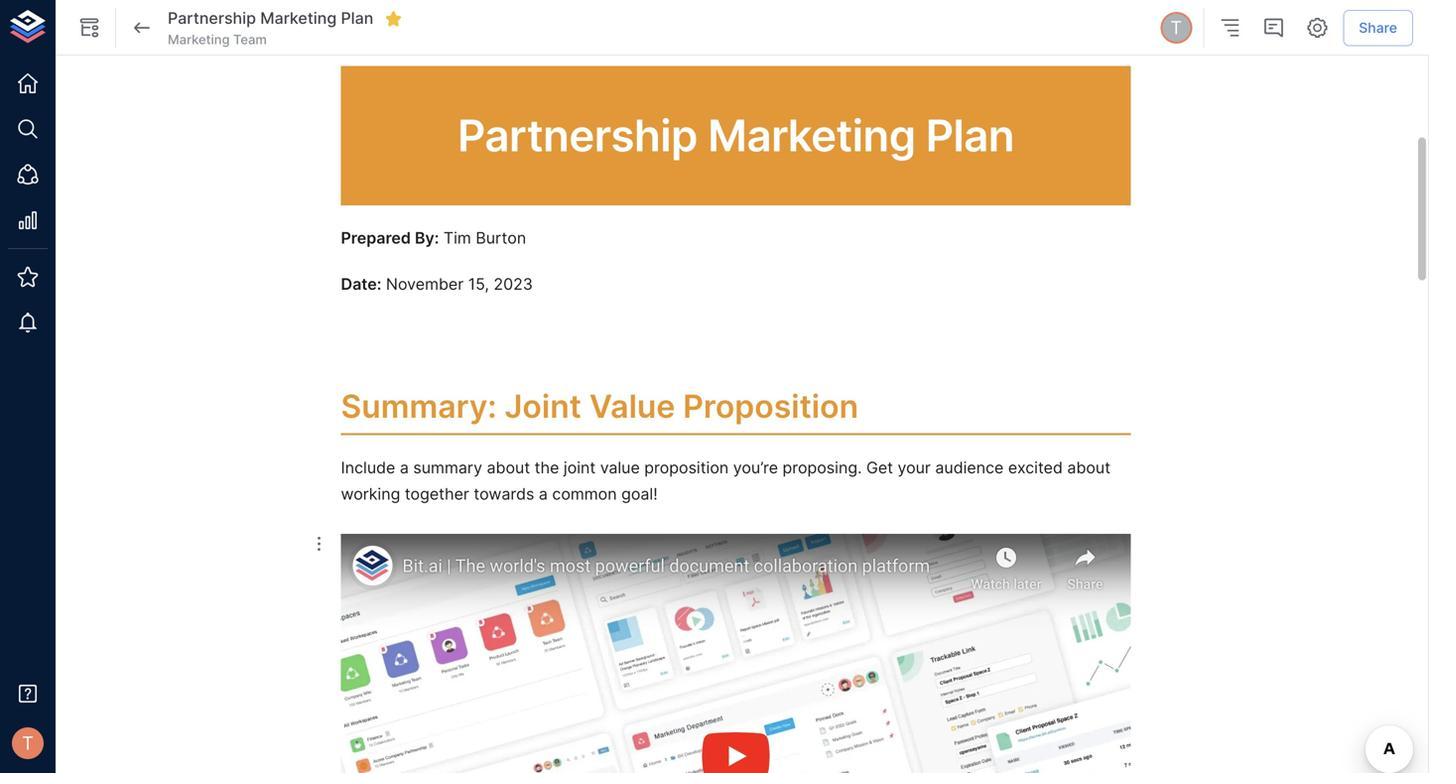 Task type: vqa. For each thing, say whether or not it's contained in the screenshot.
Search documents, folders and workspaces... text field
no



Task type: describe. For each thing, give the bounding box(es) containing it.
the
[[535, 458, 559, 478]]

working
[[341, 484, 400, 504]]

share
[[1359, 19, 1397, 36]]

marketing team link
[[168, 31, 267, 49]]

show wiki image
[[77, 16, 101, 40]]

1 horizontal spatial marketing
[[260, 9, 337, 28]]

0 vertical spatial plan
[[341, 9, 373, 28]]

prepared
[[341, 228, 411, 248]]

team
[[233, 32, 267, 47]]

1 vertical spatial a
[[539, 484, 548, 504]]

table of contents image
[[1218, 16, 1242, 40]]

by:
[[415, 228, 439, 248]]

prepared by: tim burton
[[341, 228, 526, 248]]

t for the top the t button
[[1170, 17, 1182, 39]]

joint
[[505, 387, 581, 425]]

t for the t button to the left
[[22, 732, 34, 754]]

you're
[[733, 458, 778, 478]]

towards
[[474, 484, 534, 504]]

1 vertical spatial plan
[[926, 109, 1014, 162]]

settings image
[[1305, 16, 1329, 40]]

tim
[[443, 228, 471, 248]]

share button
[[1343, 10, 1413, 46]]

goal!
[[621, 484, 658, 504]]

common
[[552, 484, 617, 504]]

value
[[600, 458, 640, 478]]

0 horizontal spatial marketing
[[168, 32, 230, 47]]

date: november 15, 2023
[[341, 274, 533, 294]]

comments image
[[1262, 16, 1285, 40]]

your
[[898, 458, 931, 478]]

2023
[[494, 274, 533, 294]]

2 vertical spatial marketing
[[708, 109, 915, 162]]

1 about from the left
[[487, 458, 530, 478]]

summary: joint value proposition
[[341, 387, 858, 425]]



Task type: locate. For each thing, give the bounding box(es) containing it.
excited
[[1008, 458, 1063, 478]]

go back image
[[130, 16, 154, 40]]

0 horizontal spatial partnership
[[168, 9, 256, 28]]

1 vertical spatial t
[[22, 732, 34, 754]]

audience
[[935, 458, 1004, 478]]

1 horizontal spatial t
[[1170, 17, 1182, 39]]

joint
[[564, 458, 596, 478]]

0 vertical spatial t
[[1170, 17, 1182, 39]]

plan
[[341, 9, 373, 28], [926, 109, 1014, 162]]

0 horizontal spatial about
[[487, 458, 530, 478]]

0 vertical spatial t button
[[1157, 9, 1195, 47]]

about right excited
[[1067, 458, 1111, 478]]

a down the
[[539, 484, 548, 504]]

1 vertical spatial partnership
[[458, 109, 698, 162]]

1 horizontal spatial partnership
[[458, 109, 698, 162]]

t
[[1170, 17, 1182, 39], [22, 732, 34, 754]]

1 horizontal spatial a
[[539, 484, 548, 504]]

0 horizontal spatial t button
[[6, 721, 50, 765]]

2 about from the left
[[1067, 458, 1111, 478]]

0 vertical spatial partnership marketing plan
[[168, 9, 373, 28]]

summary:
[[341, 387, 497, 425]]

15,
[[468, 274, 489, 294]]

a
[[400, 458, 409, 478], [539, 484, 548, 504]]

november
[[386, 274, 464, 294]]

0 horizontal spatial plan
[[341, 9, 373, 28]]

burton
[[476, 228, 526, 248]]

1 horizontal spatial plan
[[926, 109, 1014, 162]]

remove favorite image
[[384, 10, 402, 28]]

marketing
[[260, 9, 337, 28], [168, 32, 230, 47], [708, 109, 915, 162]]

proposition
[[683, 387, 858, 425]]

proposing.
[[783, 458, 862, 478]]

0 horizontal spatial partnership marketing plan
[[168, 9, 373, 28]]

summary
[[413, 458, 482, 478]]

1 horizontal spatial t button
[[1157, 9, 1195, 47]]

value
[[589, 387, 675, 425]]

partnership marketing plan
[[168, 9, 373, 28], [458, 109, 1014, 162]]

1 vertical spatial t button
[[6, 721, 50, 765]]

t button
[[1157, 9, 1195, 47], [6, 721, 50, 765]]

1 horizontal spatial partnership marketing plan
[[458, 109, 1014, 162]]

partnership
[[168, 9, 256, 28], [458, 109, 698, 162]]

proposition
[[644, 458, 729, 478]]

1 vertical spatial marketing
[[168, 32, 230, 47]]

1 vertical spatial partnership marketing plan
[[458, 109, 1014, 162]]

2 horizontal spatial marketing
[[708, 109, 915, 162]]

marketing team
[[168, 32, 267, 47]]

0 vertical spatial partnership
[[168, 9, 256, 28]]

1 horizontal spatial about
[[1067, 458, 1111, 478]]

about
[[487, 458, 530, 478], [1067, 458, 1111, 478]]

0 vertical spatial marketing
[[260, 9, 337, 28]]

about up towards
[[487, 458, 530, 478]]

0 vertical spatial a
[[400, 458, 409, 478]]

0 horizontal spatial t
[[22, 732, 34, 754]]

together
[[405, 484, 469, 504]]

get
[[866, 458, 893, 478]]

include
[[341, 458, 395, 478]]

include a summary about the joint value proposition you're proposing. get your audience excited about working together towards a common goal!
[[341, 458, 1115, 504]]

date:
[[341, 274, 381, 294]]

a right include
[[400, 458, 409, 478]]

0 horizontal spatial a
[[400, 458, 409, 478]]



